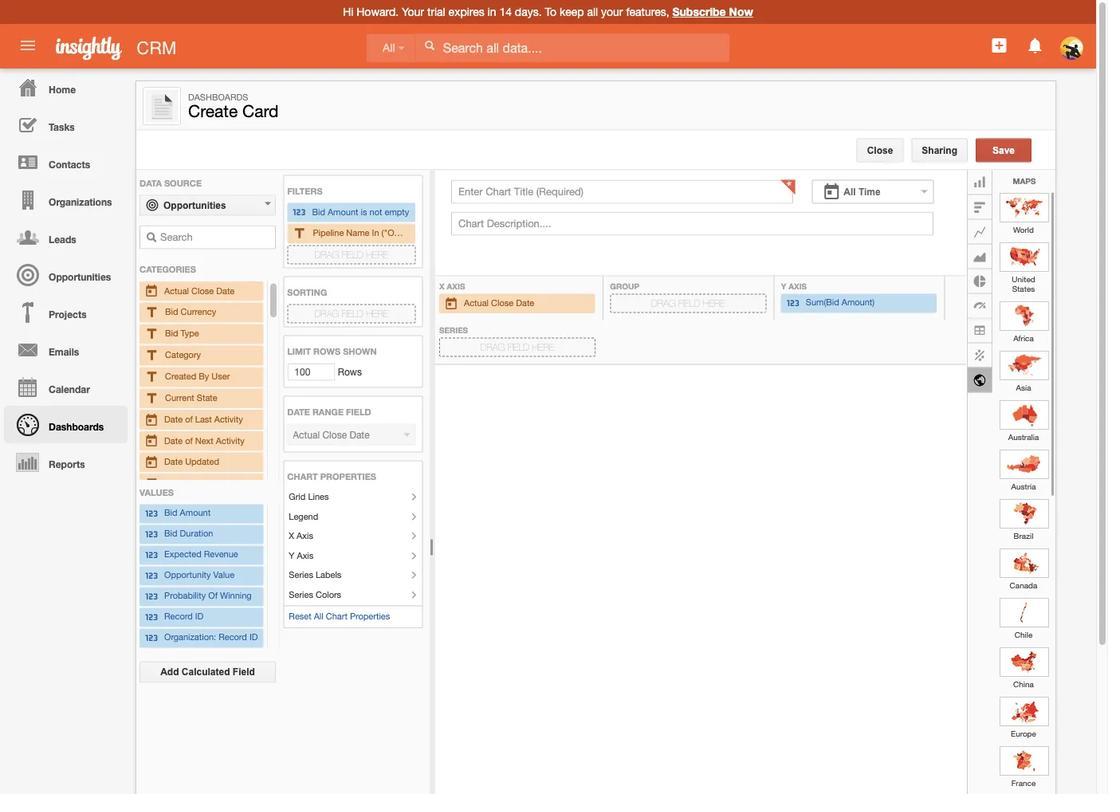 Task type: describe. For each thing, give the bounding box(es) containing it.
description link
[[144, 475, 259, 492]]

add calculated field
[[160, 667, 255, 677]]

1 drag field here from the top
[[315, 249, 388, 260]]

search image
[[146, 232, 157, 243]]

date for date range field
[[287, 407, 310, 417]]

0 horizontal spatial opportunities link
[[4, 256, 128, 293]]

asia
[[1016, 382, 1031, 391]]

add
[[160, 667, 179, 677]]

date up series drag field here
[[516, 298, 534, 308]]

currency
[[181, 306, 216, 317]]

contacts link
[[4, 144, 128, 181]]

actual close date for categories
[[164, 285, 235, 295]]

axis up sum(bid
[[789, 281, 807, 291]]

australia
[[1008, 432, 1039, 441]]

tasks link
[[4, 106, 128, 144]]

date for date updated
[[164, 456, 183, 466]]

howard.
[[357, 5, 399, 18]]

field for add calculated field
[[233, 667, 255, 677]]

opportunity value
[[164, 570, 234, 580]]

africa
[[1014, 333, 1034, 342]]

create
[[188, 101, 238, 121]]

series labels
[[289, 570, 342, 580]]

calculated
[[182, 667, 230, 677]]

states
[[1012, 283, 1035, 293]]

categories
[[140, 264, 196, 274]]

navigation containing home
[[0, 69, 128, 481]]

bid duration link
[[144, 527, 259, 543]]

add calculated field link
[[140, 661, 276, 683]]

dashboards for dashboards create card
[[188, 92, 248, 102]]

drag inside series drag field here
[[481, 342, 505, 352]]

features,
[[626, 5, 669, 18]]

your
[[601, 5, 623, 18]]

opportunity value link
[[144, 568, 259, 584]]

updated
[[185, 456, 219, 466]]

date of next activity link
[[144, 432, 259, 449]]

date updated
[[164, 456, 219, 466]]

data
[[140, 178, 162, 188]]

legend
[[289, 511, 318, 521]]

series for drag
[[439, 325, 468, 334]]

range
[[312, 407, 344, 417]]

probability of winning
[[164, 591, 252, 601]]

reset all chart properties link
[[289, 611, 390, 621]]

lines
[[308, 491, 329, 502]]

drag inside group drag field here
[[651, 298, 676, 309]]

china
[[1013, 679, 1034, 688]]

chart properties
[[287, 471, 376, 482]]

opportunities inside navigation
[[49, 271, 111, 282]]

Chart Description.... text field
[[451, 212, 934, 236]]

expected revenue
[[164, 549, 238, 560]]

1 horizontal spatial x axis
[[439, 281, 465, 291]]

organization: record id
[[164, 632, 258, 643]]

series for labels
[[289, 570, 313, 580]]

organization: record id link
[[144, 630, 259, 646]]

bid for bid type
[[165, 328, 178, 338]]

keep
[[560, 5, 584, 18]]

date up bid currency link
[[216, 285, 235, 295]]

date range field
[[287, 407, 371, 417]]

user
[[212, 371, 230, 381]]

y inside group
[[781, 281, 786, 291]]

opportunities inside 'rows' group
[[163, 200, 226, 210]]

bid for bid amount is not empty
[[312, 206, 325, 217]]

in
[[488, 5, 496, 18]]

time
[[859, 186, 881, 197]]

of for next
[[185, 435, 193, 445]]

probability of winning link
[[144, 589, 259, 605]]

sum(bid amount) link
[[786, 295, 932, 311]]

france
[[1012, 778, 1036, 787]]

value
[[213, 570, 234, 580]]

series for colors
[[289, 589, 313, 600]]

field for series drag field here
[[508, 342, 529, 352]]

reports
[[49, 458, 85, 470]]

axis down pipeline")
[[447, 281, 465, 291]]

organizations link
[[4, 181, 128, 218]]

world
[[1013, 224, 1034, 234]]

colors
[[316, 589, 341, 600]]

subscribe
[[673, 5, 726, 18]]

series drag field here
[[439, 325, 554, 352]]

leads link
[[4, 218, 128, 256]]

Enter Chart Title (Required) text field
[[451, 180, 793, 204]]

reset
[[289, 611, 311, 621]]

state
[[197, 392, 217, 402]]

bid for bid duration
[[164, 529, 177, 539]]

all time
[[844, 186, 881, 197]]

sum(bid amount)
[[806, 297, 875, 308]]

close inside 'button'
[[867, 145, 893, 155]]

data source
[[140, 178, 202, 188]]

projects link
[[4, 293, 128, 331]]

card image
[[146, 90, 178, 122]]

y axis inside group
[[781, 281, 809, 291]]

activity for date of last activity
[[214, 414, 243, 424]]

date for date of next activity
[[164, 435, 183, 445]]

record id
[[164, 611, 204, 622]]

hi howard. your trial expires in 14 days. to keep all your features, subscribe now
[[343, 5, 753, 18]]

austria
[[1011, 481, 1036, 490]]

axis down the legend
[[297, 531, 313, 541]]

amount for name
[[328, 206, 358, 217]]

rows group
[[136, 170, 474, 794]]

save
[[993, 145, 1015, 155]]

amount)
[[842, 297, 875, 308]]

of
[[208, 591, 218, 601]]

Search all data.... text field
[[415, 33, 729, 62]]

europe
[[1011, 728, 1036, 738]]

date for date of last activity
[[164, 414, 183, 424]]

group
[[610, 281, 639, 291]]

amount for duration
[[180, 508, 211, 518]]

all for all
[[383, 42, 395, 54]]

actual for x axis
[[464, 298, 489, 308]]

group drag field here
[[610, 281, 725, 309]]

here inside group drag field here
[[703, 298, 725, 309]]

all
[[587, 5, 598, 18]]

14
[[499, 5, 512, 18]]

home
[[49, 84, 76, 95]]

created by user link
[[144, 368, 259, 385]]

of for last
[[185, 414, 193, 424]]



Task type: vqa. For each thing, say whether or not it's contained in the screenshot.
rightmost The Upload
no



Task type: locate. For each thing, give the bounding box(es) containing it.
date up date updated
[[164, 435, 183, 445]]

date
[[216, 285, 235, 295], [516, 298, 534, 308], [287, 407, 310, 417], [164, 414, 183, 424], [164, 435, 183, 445], [164, 456, 183, 466]]

chart
[[287, 471, 318, 482], [326, 611, 348, 621]]

category
[[165, 349, 201, 360]]

winning
[[220, 591, 252, 601]]

contacts
[[49, 159, 90, 170]]

rows up # number field
[[313, 346, 341, 356]]

1 horizontal spatial actual
[[464, 298, 489, 308]]

x axis down the legend
[[289, 531, 313, 541]]

actual close date link up 'currency'
[[144, 283, 259, 299]]

all
[[383, 42, 395, 54], [844, 186, 856, 197], [314, 611, 324, 621]]

of left next
[[185, 435, 193, 445]]

0 vertical spatial record
[[164, 611, 193, 622]]

home link
[[4, 69, 128, 106]]

0 vertical spatial dashboards
[[188, 92, 248, 102]]

1 vertical spatial activity
[[216, 435, 245, 445]]

dashboards inside the dashboards create card
[[188, 92, 248, 102]]

date inside date updated link
[[164, 456, 183, 466]]

y inside 'rows' group
[[289, 550, 295, 560]]

all inside 'rows' group
[[314, 611, 324, 621]]

close for x axis
[[491, 298, 514, 308]]

actual close date link for x axis
[[444, 295, 590, 312]]

0 horizontal spatial record
[[164, 611, 193, 622]]

1 horizontal spatial record
[[219, 632, 247, 643]]

bid for bid amount
[[164, 508, 177, 518]]

opportunities up projects link
[[49, 271, 111, 282]]

activity
[[214, 414, 243, 424], [216, 435, 245, 445]]

x axis down pipeline")
[[439, 281, 465, 291]]

1 vertical spatial amount
[[180, 508, 211, 518]]

sharing link
[[912, 138, 968, 162]]

all inside group
[[844, 186, 856, 197]]

1 vertical spatial properties
[[350, 611, 390, 621]]

close up all time link
[[867, 145, 893, 155]]

pipeline name in ("opportunity pipeline") link
[[292, 225, 474, 242]]

grid
[[289, 491, 306, 502]]

id down probability of winning link
[[195, 611, 204, 622]]

x down the legend
[[289, 531, 294, 541]]

date inside "date of next activity" link
[[164, 435, 183, 445]]

0 vertical spatial actual
[[164, 285, 189, 295]]

bid
[[312, 206, 325, 217], [165, 306, 178, 317], [165, 328, 178, 338], [164, 508, 177, 518], [164, 529, 177, 539]]

2 vertical spatial series
[[289, 589, 313, 600]]

x inside group
[[439, 281, 445, 291]]

1 vertical spatial y axis
[[289, 550, 314, 560]]

organization:
[[164, 632, 216, 643]]

organizations
[[49, 196, 112, 207]]

0 vertical spatial chart
[[287, 471, 318, 482]]

1 horizontal spatial chart
[[326, 611, 348, 621]]

calendar link
[[4, 368, 128, 406]]

0 horizontal spatial actual close date link
[[144, 283, 259, 299]]

here inside series drag field here
[[532, 342, 554, 352]]

0 horizontal spatial actual
[[164, 285, 189, 295]]

0 horizontal spatial actual close date
[[164, 285, 235, 295]]

1 vertical spatial close
[[191, 285, 214, 295]]

2 of from the top
[[185, 435, 193, 445]]

limit
[[287, 346, 311, 356]]

0 vertical spatial all
[[383, 42, 395, 54]]

in
[[372, 228, 379, 238]]

0 horizontal spatial x axis
[[289, 531, 313, 541]]

field for group drag field here
[[679, 298, 700, 309]]

date left the range
[[287, 407, 310, 417]]

bid for bid currency
[[165, 306, 178, 317]]

actual close date up 'currency'
[[164, 285, 235, 295]]

activity right last
[[214, 414, 243, 424]]

all for all time
[[844, 186, 856, 197]]

pipeline name in ("opportunity pipeline")
[[313, 228, 474, 238]]

1 horizontal spatial y
[[781, 281, 786, 291]]

close inside group
[[491, 298, 514, 308]]

0 horizontal spatial y
[[289, 550, 295, 560]]

x axis
[[439, 281, 465, 291], [289, 531, 313, 541]]

opportunities
[[163, 200, 226, 210], [49, 271, 111, 282]]

rows down shown
[[335, 366, 362, 377]]

0 horizontal spatial amount
[[180, 508, 211, 518]]

expected
[[164, 549, 202, 560]]

bid type link
[[144, 325, 259, 342]]

projects
[[49, 309, 87, 320]]

record down record id link
[[219, 632, 247, 643]]

0 vertical spatial y
[[781, 281, 786, 291]]

your
[[402, 5, 424, 18]]

axis up series labels
[[297, 550, 314, 560]]

Search text field
[[140, 225, 276, 249]]

0 vertical spatial opportunities
[[163, 200, 226, 210]]

close for categories
[[191, 285, 214, 295]]

actual close date up series drag field here
[[464, 298, 534, 308]]

chart down colors
[[326, 611, 348, 621]]

x axis inside 'rows' group
[[289, 531, 313, 541]]

record inside record id link
[[164, 611, 193, 622]]

current state
[[165, 392, 217, 402]]

0 horizontal spatial opportunities
[[49, 271, 111, 282]]

y
[[781, 281, 786, 291], [289, 550, 295, 560]]

2 drag field here from the top
[[315, 308, 388, 319]]

next
[[195, 435, 214, 445]]

bid inside 'link'
[[164, 508, 177, 518]]

close
[[867, 145, 893, 155], [191, 285, 214, 295], [491, 298, 514, 308]]

2 horizontal spatial all
[[844, 186, 856, 197]]

opportunity
[[164, 570, 211, 580]]

all down howard.
[[383, 42, 395, 54]]

date inside date of last activity link
[[164, 414, 183, 424]]

actual close date for x axis
[[464, 298, 534, 308]]

actual for categories
[[164, 285, 189, 295]]

series inside series drag field here
[[439, 325, 468, 334]]

limit rows shown
[[287, 346, 377, 356]]

0 horizontal spatial id
[[195, 611, 204, 622]]

dashboards
[[188, 92, 248, 102], [49, 421, 104, 432]]

dashboards right card image at the left
[[188, 92, 248, 102]]

bid duration
[[164, 529, 213, 539]]

actual close date inside 'rows' group
[[164, 285, 235, 295]]

0 vertical spatial id
[[195, 611, 204, 622]]

1 horizontal spatial amount
[[328, 206, 358, 217]]

1 vertical spatial all
[[844, 186, 856, 197]]

1 vertical spatial drag field here
[[315, 308, 388, 319]]

1 vertical spatial actual close date
[[464, 298, 534, 308]]

1 vertical spatial opportunities
[[49, 271, 111, 282]]

reset all chart properties
[[289, 611, 390, 621]]

navigation
[[0, 69, 128, 481]]

bid down values
[[164, 508, 177, 518]]

0 vertical spatial rows
[[313, 346, 341, 356]]

actual up series drag field here
[[464, 298, 489, 308]]

0 vertical spatial x
[[439, 281, 445, 291]]

date of next activity
[[164, 435, 245, 445]]

y axis up series labels
[[289, 550, 314, 560]]

actual
[[164, 285, 189, 295], [464, 298, 489, 308]]

1 horizontal spatial actual close date link
[[444, 295, 590, 312]]

0 horizontal spatial dashboards
[[49, 421, 104, 432]]

1 vertical spatial series
[[289, 570, 313, 580]]

y up sum(bid amount) 'link'
[[781, 281, 786, 291]]

1 vertical spatial x axis
[[289, 531, 313, 541]]

chile
[[1015, 629, 1033, 639]]

dashboards up reports 'link'
[[49, 421, 104, 432]]

0 vertical spatial close
[[867, 145, 893, 155]]

y axis up sum(bid
[[781, 281, 809, 291]]

1 vertical spatial y
[[289, 550, 295, 560]]

0 vertical spatial y axis
[[781, 281, 809, 291]]

date up description
[[164, 456, 183, 466]]

series
[[439, 325, 468, 334], [289, 570, 313, 580], [289, 589, 313, 600]]

bid up bid type
[[165, 306, 178, 317]]

record down probability
[[164, 611, 193, 622]]

date down current
[[164, 414, 183, 424]]

all time link
[[812, 180, 934, 204]]

chart up grid
[[287, 471, 318, 482]]

of
[[185, 414, 193, 424], [185, 435, 193, 445]]

amount inside 'link'
[[180, 508, 211, 518]]

1 vertical spatial opportunities link
[[4, 256, 128, 293]]

1 horizontal spatial y axis
[[781, 281, 809, 291]]

1 vertical spatial x
[[289, 531, 294, 541]]

dashboards for dashboards
[[49, 421, 104, 432]]

actual inside 'rows' group
[[164, 285, 189, 295]]

1 horizontal spatial opportunities link
[[140, 195, 276, 216]]

0 vertical spatial properties
[[320, 471, 376, 482]]

y up series labels
[[289, 550, 295, 560]]

bid amount is not empty
[[312, 206, 409, 217]]

x down pipeline")
[[439, 281, 445, 291]]

sorting
[[287, 287, 327, 297]]

actual close date link up series drag field here
[[444, 295, 590, 312]]

filters
[[287, 186, 323, 196]]

united
[[1012, 274, 1036, 283]]

bid currency
[[165, 306, 216, 317]]

0 horizontal spatial close
[[191, 285, 214, 295]]

0 vertical spatial x axis
[[439, 281, 465, 291]]

leads
[[49, 234, 76, 245]]

1 vertical spatial rows
[[335, 366, 362, 377]]

field inside group drag field here
[[679, 298, 700, 309]]

pipeline
[[313, 228, 344, 238]]

tasks
[[49, 121, 75, 132]]

series colors
[[289, 589, 341, 600]]

1 vertical spatial of
[[185, 435, 193, 445]]

dashboards create card
[[188, 92, 279, 121]]

1 horizontal spatial x
[[439, 281, 445, 291]]

1 vertical spatial chart
[[326, 611, 348, 621]]

drag field here down name
[[315, 249, 388, 260]]

2 vertical spatial close
[[491, 298, 514, 308]]

is
[[361, 206, 367, 217]]

opportunities down source
[[163, 200, 226, 210]]

expected revenue link
[[144, 547, 259, 563]]

drag field here up shown
[[315, 308, 388, 319]]

0 horizontal spatial x
[[289, 531, 294, 541]]

maps
[[1013, 176, 1036, 185]]

all left time at the right top
[[844, 186, 856, 197]]

trial
[[427, 5, 445, 18]]

bid up pipeline
[[312, 206, 325, 217]]

description
[[165, 477, 210, 488]]

1 of from the top
[[185, 414, 193, 424]]

all right "reset"
[[314, 611, 324, 621]]

0 vertical spatial amount
[[328, 206, 358, 217]]

1 vertical spatial dashboards
[[49, 421, 104, 432]]

1 vertical spatial record
[[219, 632, 247, 643]]

0 horizontal spatial y axis
[[289, 550, 314, 560]]

close inside 'rows' group
[[191, 285, 214, 295]]

days.
[[515, 5, 542, 18]]

canada
[[1010, 580, 1038, 589]]

1 horizontal spatial actual close date
[[464, 298, 534, 308]]

0 horizontal spatial chart
[[287, 471, 318, 482]]

field inside series drag field here
[[508, 342, 529, 352]]

amount up duration at the left bottom of page
[[180, 508, 211, 518]]

1 horizontal spatial dashboards
[[188, 92, 248, 102]]

0 vertical spatial of
[[185, 414, 193, 424]]

opportunities link up search text box
[[140, 195, 276, 216]]

bid amount link
[[144, 506, 259, 522]]

field for date range field
[[346, 407, 371, 417]]

notifications image
[[1026, 36, 1045, 55]]

to
[[545, 5, 557, 18]]

revenue
[[204, 549, 238, 560]]

united states
[[1012, 274, 1036, 293]]

2 vertical spatial all
[[314, 611, 324, 621]]

y axis inside 'rows' group
[[289, 550, 314, 560]]

of left last
[[185, 414, 193, 424]]

white image
[[424, 40, 435, 51]]

1 vertical spatial id
[[249, 632, 258, 643]]

close up 'currency'
[[191, 285, 214, 295]]

0 vertical spatial actual close date
[[164, 285, 235, 295]]

hi
[[343, 5, 354, 18]]

current state link
[[144, 390, 259, 406]]

now
[[729, 5, 753, 18]]

0 vertical spatial series
[[439, 325, 468, 334]]

record inside organization: record id link
[[219, 632, 247, 643]]

1 vertical spatial actual
[[464, 298, 489, 308]]

# number field
[[287, 363, 335, 381]]

1 horizontal spatial close
[[491, 298, 514, 308]]

dashboards inside navigation
[[49, 421, 104, 432]]

0 horizontal spatial all
[[314, 611, 324, 621]]

actual close date link for categories
[[144, 283, 259, 299]]

sharing
[[922, 145, 958, 155]]

0 vertical spatial drag field here
[[315, 249, 388, 260]]

1 horizontal spatial id
[[249, 632, 258, 643]]

date of last activity link
[[144, 411, 259, 428]]

emails link
[[4, 331, 128, 368]]

group
[[435, 167, 1062, 794]]

0 vertical spatial activity
[[214, 414, 243, 424]]

opportunities link
[[140, 195, 276, 216], [4, 256, 128, 293]]

activity right next
[[216, 435, 245, 445]]

calendar
[[49, 384, 90, 395]]

record id link
[[144, 610, 259, 626]]

card
[[242, 101, 279, 121]]

empty
[[385, 206, 409, 217]]

amount left is
[[328, 206, 358, 217]]

all link
[[367, 34, 415, 63]]

bid currency link
[[144, 304, 259, 321]]

close up series drag field here
[[491, 298, 514, 308]]

by
[[199, 371, 209, 381]]

bid up expected
[[164, 529, 177, 539]]

dashboards link
[[4, 406, 128, 443]]

x inside 'rows' group
[[289, 531, 294, 541]]

opportunities link down leads
[[4, 256, 128, 293]]

pipeline")
[[437, 228, 474, 238]]

axis
[[447, 281, 465, 291], [789, 281, 807, 291], [297, 531, 313, 541], [297, 550, 314, 560]]

bid left type
[[165, 328, 178, 338]]

actual down categories at left
[[164, 285, 189, 295]]

rows
[[313, 346, 341, 356], [335, 366, 362, 377]]

1 horizontal spatial all
[[383, 42, 395, 54]]

id down winning
[[249, 632, 258, 643]]

activity for date of next activity
[[216, 435, 245, 445]]

2 horizontal spatial close
[[867, 145, 893, 155]]

0 vertical spatial opportunities link
[[140, 195, 276, 216]]

group containing all time
[[435, 167, 1062, 794]]

1 horizontal spatial opportunities
[[163, 200, 226, 210]]



